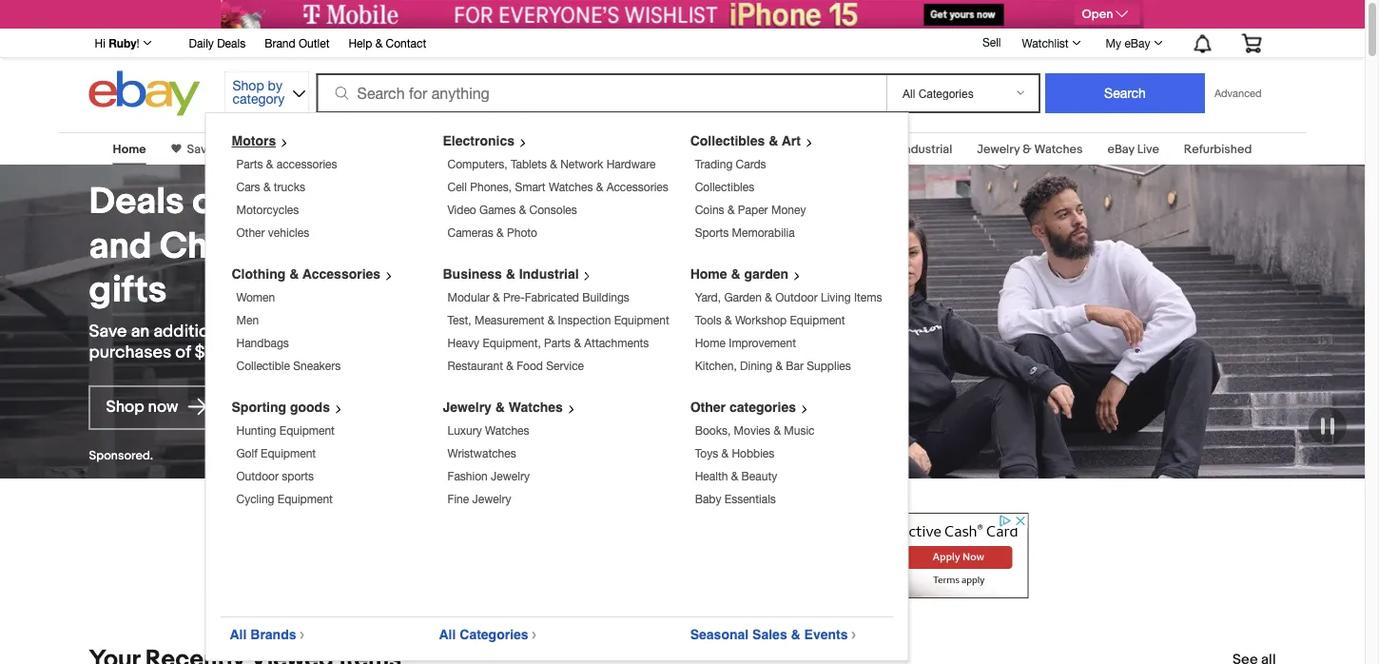 Task type: vqa. For each thing, say whether or not it's contained in the screenshot.


Task type: locate. For each thing, give the bounding box(es) containing it.
0 vertical spatial business & industrial link
[[837, 142, 953, 157]]

by
[[268, 78, 283, 93]]

parts & accessories cars & trucks motorcycles other vehicles
[[236, 158, 337, 239]]

1 horizontal spatial outdoor
[[776, 291, 818, 304]]

cell
[[448, 180, 467, 194]]

1 vertical spatial deals
[[89, 180, 184, 224]]

& inside account navigation
[[376, 36, 383, 49]]

trading cards collectibles coins & paper money sports memorabilia
[[695, 158, 806, 239]]

home up yard,
[[691, 266, 728, 282]]

watches inside luxury watches wristwatches fashion jewelry fine jewelry
[[485, 424, 530, 437]]

books, movies & music toys & hobbies health & beauty baby essentials
[[695, 424, 815, 506]]

yard,
[[695, 291, 721, 304]]

deals right daily
[[217, 36, 246, 49]]

industrial inside shop by category banner
[[519, 266, 579, 282]]

0 vertical spatial business & industrial
[[837, 142, 953, 157]]

0 horizontal spatial sporting
[[232, 400, 286, 415]]

1 vertical spatial ebay
[[1108, 142, 1135, 157]]

1 horizontal spatial deals
[[217, 36, 246, 49]]

1 all from the left
[[230, 627, 247, 642]]

0 vertical spatial toys
[[673, 142, 698, 157]]

seasonal sales & events
[[691, 627, 848, 642]]

deals
[[217, 36, 246, 49], [89, 180, 184, 224]]

1 horizontal spatial shop
[[233, 78, 264, 93]]

jewelry & watches
[[978, 142, 1083, 157], [443, 400, 563, 415]]

and
[[89, 224, 152, 269]]

0 vertical spatial sporting
[[723, 142, 771, 157]]

1 vertical spatial accessories
[[303, 266, 381, 282]]

parts up cars
[[236, 158, 263, 171]]

hunting equipment golf equipment outdoor sports cycling equipment
[[236, 424, 335, 506]]

collectibles up the trading cards link
[[691, 133, 765, 148]]

sports memorabilia link
[[695, 226, 795, 239]]

collectibles link down the trading cards link
[[695, 180, 755, 194]]

business
[[837, 142, 887, 157], [443, 266, 502, 282]]

0 vertical spatial collectibles link
[[398, 142, 467, 157]]

trading
[[695, 158, 733, 171]]

shop by category banner
[[84, 28, 1277, 661]]

sporting for sporting goods
[[723, 142, 771, 157]]

cell phones, smart watches & accessories link
[[448, 180, 669, 194]]

collectibles down the trading cards link
[[695, 180, 755, 194]]

shop for shop by category
[[233, 78, 264, 93]]

outlet
[[299, 36, 330, 49]]

1 vertical spatial jewelry & watches
[[443, 400, 563, 415]]

home inside yard, garden & outdoor living items tools & workshop equipment home improvement kitchen, dining & bar supplies
[[695, 336, 726, 350]]

fashion jewelry link
[[448, 470, 530, 483]]

other down motorcycles 'link'
[[236, 226, 265, 239]]

inspection
[[558, 314, 611, 327]]

garden inside yard, garden & outdoor living items tools & workshop equipment home improvement kitchen, dining & bar supplies
[[725, 291, 762, 304]]

0 horizontal spatial other
[[236, 226, 265, 239]]

1 vertical spatial parts
[[544, 336, 571, 350]]

restaurant
[[448, 359, 503, 373]]

memorabilia
[[732, 226, 795, 239]]

0 vertical spatial industrial
[[902, 142, 953, 157]]

computers,
[[448, 158, 508, 171]]

service
[[547, 359, 584, 373]]

live
[[1138, 142, 1160, 157]]

1 horizontal spatial all
[[439, 627, 456, 642]]

1 vertical spatial business
[[443, 266, 502, 282]]

equipment down the living in the top right of the page
[[790, 314, 846, 327]]

1 horizontal spatial business & industrial
[[837, 142, 953, 157]]

watches up wristwatches
[[485, 424, 530, 437]]

essentials
[[725, 492, 776, 506]]

events
[[805, 627, 848, 642]]

deals on hanes and champion gifts save an additional 25% off on purchases of $15 or more.
[[89, 180, 348, 363]]

0 horizontal spatial jewelry & watches link
[[443, 400, 583, 415]]

sporting up 'hunting'
[[232, 400, 286, 415]]

business & industrial
[[837, 142, 953, 157], [443, 266, 579, 282]]

watchlist
[[1023, 36, 1069, 49]]

hanes
[[242, 180, 348, 224]]

0 horizontal spatial jewelry & watches
[[443, 400, 563, 415]]

0 horizontal spatial industrial
[[519, 266, 579, 282]]

games
[[480, 203, 516, 217]]

0 horizontal spatial garden
[[539, 142, 581, 157]]

& inside trading cards collectibles coins & paper money sports memorabilia
[[728, 203, 735, 217]]

sporting up cards
[[723, 142, 771, 157]]

ebay live link
[[1108, 142, 1160, 157]]

1 vertical spatial garden
[[725, 291, 762, 304]]

1 vertical spatial shop
[[106, 397, 144, 417]]

business inside deals on hanes and champion gifts main content
[[837, 142, 887, 157]]

collectibles link
[[398, 142, 467, 157], [695, 180, 755, 194]]

business up modular
[[443, 266, 502, 282]]

sporting goods
[[232, 400, 330, 415]]

cameras
[[448, 226, 494, 239]]

equipment down hunting equipment "link"
[[261, 447, 316, 460]]

other categories
[[691, 400, 797, 415]]

all for all brands
[[230, 627, 247, 642]]

categories
[[730, 400, 797, 415]]

!
[[137, 36, 140, 49]]

parts inside modular & pre-fabricated buildings test, measurement & inspection equipment heavy equipment, parts & attachments restaurant & food service
[[544, 336, 571, 350]]

1 vertical spatial collectibles link
[[695, 180, 755, 194]]

account navigation
[[84, 28, 1277, 58]]

collectibles up cell at the top of the page
[[398, 142, 467, 157]]

outdoor
[[776, 291, 818, 304], [236, 470, 279, 483]]

additional
[[154, 321, 232, 342]]

your shopping cart image
[[1241, 34, 1263, 53]]

brand
[[265, 36, 296, 49]]

0 vertical spatial parts
[[236, 158, 263, 171]]

movies
[[734, 424, 771, 437]]

0 horizontal spatial on
[[193, 180, 234, 224]]

cameras & photo link
[[448, 226, 538, 239]]

0 horizontal spatial business
[[443, 266, 502, 282]]

advertisement region
[[221, 0, 1144, 29], [336, 513, 1029, 599]]

other up books,
[[691, 400, 726, 415]]

ebay inside my ebay link
[[1125, 36, 1151, 49]]

shop inside deals on hanes and champion gifts main content
[[106, 397, 144, 417]]

watches down food
[[509, 400, 563, 415]]

refurbished
[[1185, 142, 1253, 157]]

None submit
[[1046, 73, 1206, 113]]

equipment down goods
[[280, 424, 335, 437]]

1 vertical spatial industrial
[[519, 266, 579, 282]]

cards
[[736, 158, 767, 171]]

1 horizontal spatial on
[[300, 321, 320, 342]]

paper
[[738, 203, 769, 217]]

all for all categories
[[439, 627, 456, 642]]

business right goods
[[837, 142, 887, 157]]

home for home & garden
[[691, 266, 728, 282]]

sporting
[[723, 142, 771, 157], [232, 400, 286, 415]]

0 vertical spatial deals
[[217, 36, 246, 49]]

men
[[236, 314, 259, 327]]

hi
[[95, 36, 105, 49]]

1 vertical spatial sporting
[[232, 400, 286, 415]]

accessories
[[607, 180, 669, 194], [303, 266, 381, 282]]

1 horizontal spatial accessories
[[607, 180, 669, 194]]

toys inside deals on hanes and champion gifts main content
[[673, 142, 698, 157]]

hobbies
[[732, 447, 775, 460]]

heavy equipment, parts & attachments link
[[448, 336, 649, 350]]

1 horizontal spatial parts
[[544, 336, 571, 350]]

1 vertical spatial toys
[[695, 447, 719, 460]]

luxury watches wristwatches fashion jewelry fine jewelry
[[448, 424, 530, 506]]

all categories link
[[439, 627, 545, 642]]

help
[[349, 36, 372, 49]]

photo
[[507, 226, 538, 239]]

brand outlet
[[265, 36, 330, 49]]

1 horizontal spatial other
[[691, 400, 726, 415]]

watches down network
[[549, 180, 593, 194]]

equipment,
[[483, 336, 541, 350]]

on left cars
[[193, 180, 234, 224]]

test, measurement & inspection equipment link
[[448, 314, 670, 327]]

vehicles
[[268, 226, 309, 239]]

health
[[695, 470, 728, 483]]

sporting inside deals on hanes and champion gifts main content
[[723, 142, 771, 157]]

watches left "ebay live" link
[[1035, 142, 1083, 157]]

sell
[[983, 35, 1002, 49]]

1 vertical spatial business & industrial
[[443, 266, 579, 282]]

luxury watches link
[[448, 424, 530, 437]]

sporting inside shop by category banner
[[232, 400, 286, 415]]

collectibles for top collectibles link
[[398, 142, 467, 157]]

business inside shop by category banner
[[443, 266, 502, 282]]

25%
[[236, 321, 271, 342]]

home & garden
[[691, 266, 789, 282]]

garden down 'home & garden'
[[725, 291, 762, 304]]

shop left by
[[233, 78, 264, 93]]

0 horizontal spatial business & industrial link
[[443, 266, 599, 282]]

sales
[[753, 627, 788, 642]]

equipment up attachments
[[614, 314, 670, 327]]

kitchen, dining & bar supplies link
[[695, 359, 852, 373]]

1 horizontal spatial jewelry & watches link
[[978, 142, 1083, 157]]

0 vertical spatial business
[[837, 142, 887, 157]]

0 horizontal spatial outdoor
[[236, 470, 279, 483]]

home up the 'tablets'
[[491, 142, 525, 157]]

ebay right my
[[1125, 36, 1151, 49]]

home left saved link at left
[[113, 142, 146, 157]]

motors link inside deals on hanes and champion gifts main content
[[246, 142, 286, 157]]

0 vertical spatial jewelry & watches
[[978, 142, 1083, 157]]

collectibles link up cell at the top of the page
[[398, 142, 467, 157]]

video games & consoles link
[[448, 203, 577, 217]]

outdoor up cycling at bottom left
[[236, 470, 279, 483]]

industrial for the bottommost business & industrial link
[[519, 266, 579, 282]]

all left 'categories'
[[439, 627, 456, 642]]

1 vertical spatial advertisement region
[[336, 513, 1029, 599]]

&
[[376, 36, 383, 49], [769, 133, 779, 148], [528, 142, 537, 157], [890, 142, 899, 157], [1023, 142, 1032, 157], [266, 158, 274, 171], [550, 158, 558, 171], [264, 180, 271, 194], [596, 180, 604, 194], [519, 203, 526, 217], [728, 203, 735, 217], [497, 226, 504, 239], [289, 266, 299, 282], [506, 266, 516, 282], [731, 266, 741, 282], [493, 291, 500, 304], [765, 291, 773, 304], [548, 314, 555, 327], [725, 314, 732, 327], [574, 336, 581, 350], [507, 359, 514, 373], [776, 359, 783, 373], [496, 400, 505, 415], [774, 424, 781, 437], [722, 447, 729, 460], [732, 470, 739, 483], [791, 627, 801, 642]]

collectibles & art
[[691, 133, 801, 148]]

0 horizontal spatial parts
[[236, 158, 263, 171]]

collectibles inside deals on hanes and champion gifts main content
[[398, 142, 467, 157]]

toys up health
[[695, 447, 719, 460]]

0 vertical spatial shop
[[233, 78, 264, 93]]

0 vertical spatial garden
[[539, 142, 581, 157]]

deals inside deals on hanes and champion gifts save an additional 25% off on purchases of $15 or more.
[[89, 180, 184, 224]]

1 horizontal spatial business
[[837, 142, 887, 157]]

1 vertical spatial on
[[300, 321, 320, 342]]

0 vertical spatial accessories
[[607, 180, 669, 194]]

home improvement link
[[695, 336, 797, 350]]

1 vertical spatial jewelry & watches link
[[443, 400, 583, 415]]

attachments
[[585, 336, 649, 350]]

0 horizontal spatial deals
[[89, 180, 184, 224]]

0 vertical spatial ebay
[[1125, 36, 1151, 49]]

parts down test, measurement & inspection equipment link
[[544, 336, 571, 350]]

luxury
[[448, 424, 482, 437]]

Search for anything text field
[[319, 75, 883, 111]]

garden up computers, tablets & network hardware link
[[539, 142, 581, 157]]

accessories down 'vehicles'
[[303, 266, 381, 282]]

equipment inside yard, garden & outdoor living items tools & workshop equipment home improvement kitchen, dining & bar supplies
[[790, 314, 846, 327]]

all brands
[[230, 627, 296, 642]]

outdoor up the tools & workshop equipment link
[[776, 291, 818, 304]]

shop left now
[[106, 397, 144, 417]]

shop by category button
[[224, 71, 310, 112]]

0 horizontal spatial all
[[230, 627, 247, 642]]

toys up trading
[[673, 142, 698, 157]]

0 horizontal spatial shop
[[106, 397, 144, 417]]

0 vertical spatial other
[[236, 226, 265, 239]]

shop inside 'shop by category'
[[233, 78, 264, 93]]

1 horizontal spatial industrial
[[902, 142, 953, 157]]

0 horizontal spatial business & industrial
[[443, 266, 579, 282]]

home down tools
[[695, 336, 726, 350]]

industrial inside deals on hanes and champion gifts main content
[[902, 142, 953, 157]]

accessories inside computers, tablets & network hardware cell phones, smart watches & accessories video games & consoles cameras & photo
[[607, 180, 669, 194]]

music
[[784, 424, 815, 437]]

industrial
[[902, 142, 953, 157], [519, 266, 579, 282]]

1 horizontal spatial collectibles link
[[695, 180, 755, 194]]

collectibles for collectibles & art
[[691, 133, 765, 148]]

ebay left live
[[1108, 142, 1135, 157]]

0 horizontal spatial collectibles link
[[398, 142, 467, 157]]

shop
[[233, 78, 264, 93], [106, 397, 144, 417]]

collectibles
[[691, 133, 765, 148], [398, 142, 467, 157], [695, 180, 755, 194]]

1 horizontal spatial garden
[[725, 291, 762, 304]]

wristwatches
[[448, 447, 516, 460]]

health & beauty link
[[695, 470, 778, 483]]

2 all from the left
[[439, 627, 456, 642]]

all left brands
[[230, 627, 247, 642]]

deals up and at the left top of page
[[89, 180, 184, 224]]

1 vertical spatial outdoor
[[236, 470, 279, 483]]

1 horizontal spatial jewelry & watches
[[978, 142, 1083, 157]]

1 horizontal spatial sporting
[[723, 142, 771, 157]]

0 vertical spatial outdoor
[[776, 291, 818, 304]]

test,
[[448, 314, 472, 327]]

on right the off
[[300, 321, 320, 342]]

accessories down hardware
[[607, 180, 669, 194]]

all
[[230, 627, 247, 642], [439, 627, 456, 642]]



Task type: describe. For each thing, give the bounding box(es) containing it.
tools
[[695, 314, 722, 327]]

sports
[[282, 470, 314, 483]]

cycling
[[236, 492, 275, 506]]

coins & paper money link
[[695, 203, 806, 217]]

pre-
[[503, 291, 525, 304]]

men link
[[236, 314, 259, 327]]

outdoor inside hunting equipment golf equipment outdoor sports cycling equipment
[[236, 470, 279, 483]]

restaurant & food service link
[[448, 359, 584, 373]]

1 vertical spatial other
[[691, 400, 726, 415]]

shop by category
[[233, 78, 285, 107]]

gifts
[[89, 269, 167, 313]]

ruby
[[109, 36, 137, 49]]

off
[[275, 321, 296, 342]]

cars & trucks link
[[236, 180, 305, 194]]

sporting goods
[[723, 142, 813, 157]]

daily deals
[[189, 36, 246, 49]]

0 vertical spatial on
[[193, 180, 234, 224]]

saved
[[187, 142, 222, 157]]

electronics link
[[443, 133, 535, 148]]

motorcycles link
[[236, 203, 299, 217]]

0 vertical spatial advertisement region
[[221, 0, 1144, 29]]

fine jewelry link
[[448, 492, 511, 506]]

equipment inside modular & pre-fabricated buildings test, measurement & inspection equipment heavy equipment, parts & attachments restaurant & food service
[[614, 314, 670, 327]]

sporting goods link
[[723, 142, 813, 157]]

1 horizontal spatial business & industrial link
[[837, 142, 953, 157]]

ebay live
[[1108, 142, 1160, 157]]

business & industrial inside deals on hanes and champion gifts main content
[[837, 142, 953, 157]]

business for the right business & industrial link
[[837, 142, 887, 157]]

cycling equipment link
[[236, 492, 333, 506]]

deals on hanes and champion gifts main content
[[0, 121, 1366, 664]]

smart
[[515, 180, 546, 194]]

brands
[[251, 627, 296, 642]]

none submit inside shop by category banner
[[1046, 73, 1206, 113]]

video
[[448, 203, 477, 217]]

seasonal
[[691, 627, 749, 642]]

outdoor inside yard, garden & outdoor living items tools & workshop equipment home improvement kitchen, dining & bar supplies
[[776, 291, 818, 304]]

deals inside daily deals link
[[217, 36, 246, 49]]

1 vertical spatial business & industrial link
[[443, 266, 599, 282]]

food
[[517, 359, 543, 373]]

other inside parts & accessories cars & trucks motorcycles other vehicles
[[236, 226, 265, 239]]

goods
[[290, 400, 330, 415]]

help & contact
[[349, 36, 427, 49]]

golf equipment link
[[236, 447, 316, 460]]

advertisement region inside deals on hanes and champion gifts main content
[[336, 513, 1029, 599]]

electronics
[[443, 133, 515, 148]]

saved link
[[181, 142, 222, 157]]

phones,
[[470, 180, 512, 194]]

toys inside books, movies & music toys & hobbies health & beauty baby essentials
[[695, 447, 719, 460]]

business & industrial inside shop by category banner
[[443, 266, 579, 282]]

sporting for sporting goods
[[232, 400, 286, 415]]

clothing
[[232, 266, 286, 282]]

network
[[561, 158, 604, 171]]

jewelry & watches inside shop by category banner
[[443, 400, 563, 415]]

goods
[[774, 142, 813, 157]]

sponsored.
[[89, 449, 153, 464]]

parts & accessories link
[[236, 158, 337, 171]]

jewelry inside deals on hanes and champion gifts main content
[[978, 142, 1020, 157]]

industrial for the right business & industrial link
[[902, 142, 953, 157]]

now
[[148, 397, 178, 417]]

handbags link
[[236, 336, 289, 350]]

computers, tablets & network hardware cell phones, smart watches & accessories video games & consoles cameras & photo
[[448, 158, 669, 239]]

hardware
[[607, 158, 656, 171]]

improvement
[[729, 336, 797, 350]]

sports
[[695, 226, 729, 239]]

measurement
[[475, 314, 545, 327]]

motors inside deals on hanes and champion gifts main content
[[246, 142, 286, 157]]

0 horizontal spatial accessories
[[303, 266, 381, 282]]

daily
[[189, 36, 214, 49]]

sell link
[[974, 35, 1010, 49]]

coins
[[695, 203, 725, 217]]

handbags
[[236, 336, 289, 350]]

brand outlet link
[[265, 33, 330, 54]]

books, movies & music link
[[695, 424, 815, 437]]

clothing & accessories
[[232, 266, 381, 282]]

category
[[233, 91, 285, 107]]

ebay inside deals on hanes and champion gifts main content
[[1108, 142, 1135, 157]]

all brands link
[[230, 627, 313, 642]]

shop now
[[106, 397, 182, 417]]

hunting
[[236, 424, 276, 437]]

open button
[[1075, 4, 1141, 25]]

garden
[[745, 266, 789, 282]]

home & garden link
[[491, 142, 581, 157]]

my
[[1106, 36, 1122, 49]]

kitchen,
[[695, 359, 737, 373]]

yard, garden & outdoor living items link
[[695, 291, 883, 304]]

daily deals link
[[189, 33, 246, 54]]

outdoor sports link
[[236, 470, 314, 483]]

home for home
[[113, 142, 146, 157]]

cars
[[236, 180, 260, 194]]

my ebay
[[1106, 36, 1151, 49]]

beauty
[[742, 470, 778, 483]]

items
[[854, 291, 883, 304]]

help & contact link
[[349, 33, 427, 54]]

women
[[236, 291, 275, 304]]

collectibles inside trading cards collectibles coins & paper money sports memorabilia
[[695, 180, 755, 194]]

business for the bottommost business & industrial link
[[443, 266, 502, 282]]

parts inside parts & accessories cars & trucks motorcycles other vehicles
[[236, 158, 263, 171]]

jewelry & watches inside deals on hanes and champion gifts main content
[[978, 142, 1083, 157]]

toys & hobbies link
[[695, 447, 775, 460]]

toys link
[[673, 142, 698, 157]]

trucks
[[274, 180, 305, 194]]

home for home & garden
[[491, 142, 525, 157]]

bar
[[786, 359, 804, 373]]

watches inside computers, tablets & network hardware cell phones, smart watches & accessories video games & consoles cameras & photo
[[549, 180, 593, 194]]

motors inside shop by category banner
[[232, 133, 276, 148]]

hunting equipment link
[[236, 424, 335, 437]]

yard, garden & outdoor living items tools & workshop equipment home improvement kitchen, dining & bar supplies
[[695, 291, 883, 373]]

watches inside deals on hanes and champion gifts main content
[[1035, 142, 1083, 157]]

heavy
[[448, 336, 480, 350]]

equipment down sports
[[278, 492, 333, 506]]

consoles
[[530, 203, 577, 217]]

garden inside deals on hanes and champion gifts main content
[[539, 142, 581, 157]]

buildings
[[583, 291, 630, 304]]

shop for shop now
[[106, 397, 144, 417]]

contact
[[386, 36, 427, 49]]

watchlist link
[[1012, 31, 1090, 54]]

0 vertical spatial jewelry & watches link
[[978, 142, 1083, 157]]



